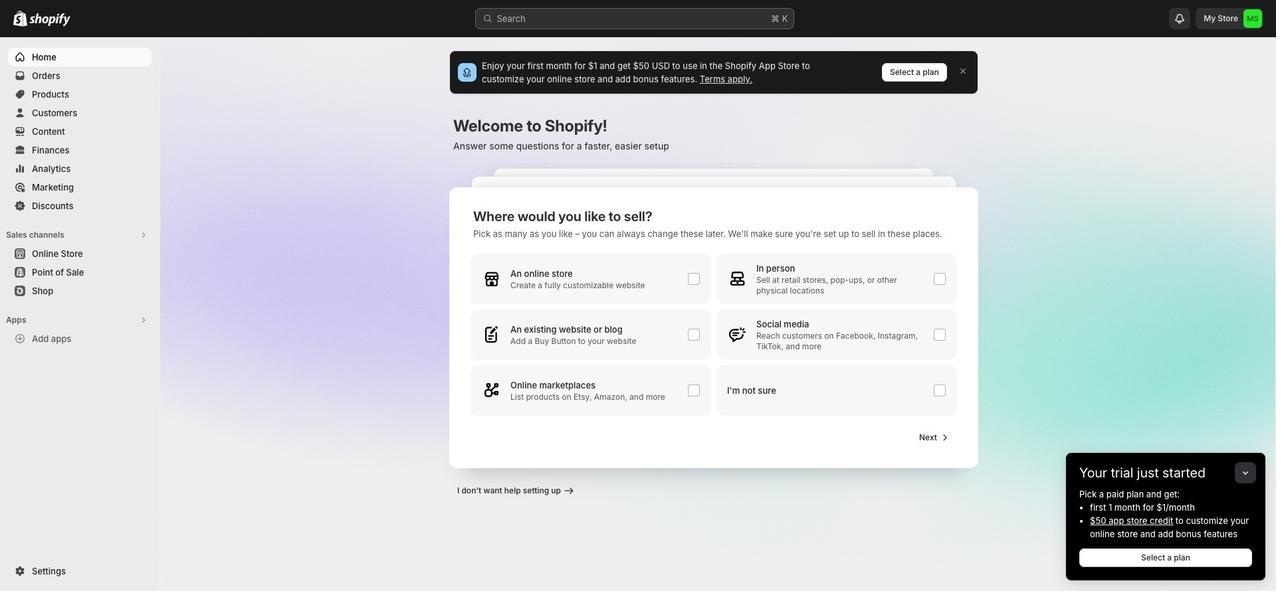 Task type: vqa. For each thing, say whether or not it's contained in the screenshot.
leftmost Shopify Image
yes



Task type: locate. For each thing, give the bounding box(es) containing it.
0 horizontal spatial shopify image
[[13, 11, 27, 27]]

shopify image
[[13, 11, 27, 27], [29, 13, 70, 27]]



Task type: describe. For each thing, give the bounding box(es) containing it.
1 horizontal spatial shopify image
[[29, 13, 70, 27]]

my store image
[[1244, 9, 1263, 28]]



